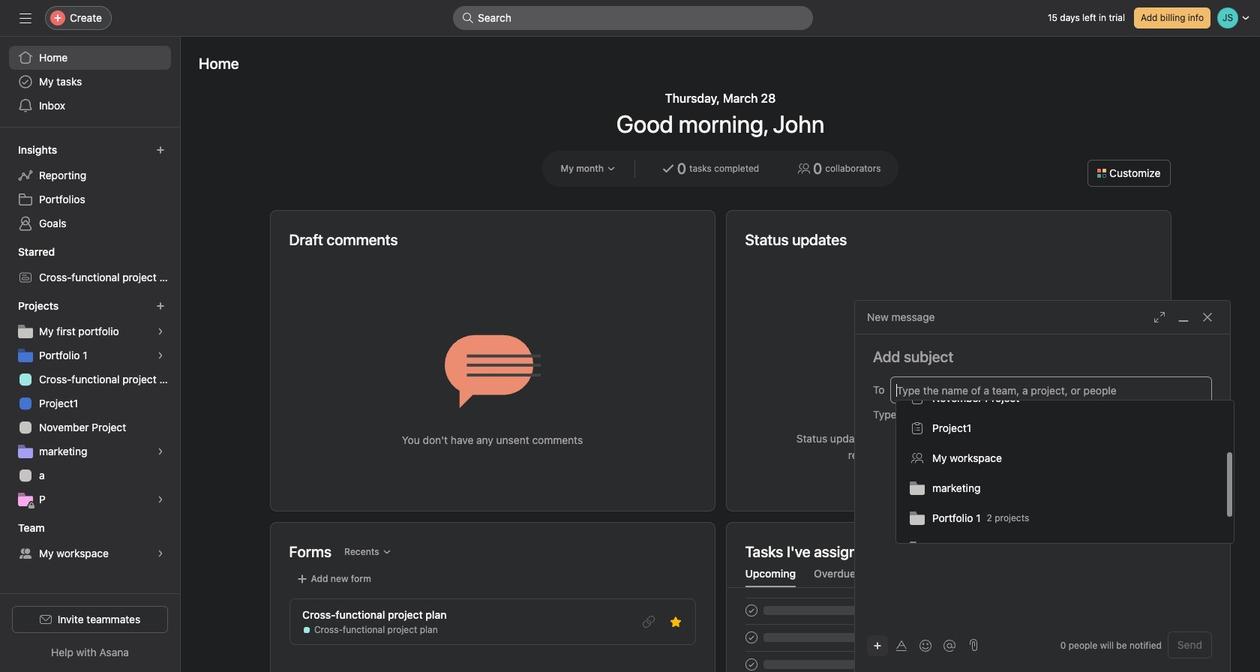 Task type: vqa. For each thing, say whether or not it's contained in the screenshot.
CLOSE icon
yes



Task type: describe. For each thing, give the bounding box(es) containing it.
minimize image
[[1178, 311, 1190, 323]]

at mention image
[[944, 640, 956, 652]]

expand popout to full screen image
[[1154, 311, 1166, 323]]

close image
[[1202, 311, 1214, 323]]

remove from favorites image
[[670, 616, 682, 628]]

Type the name of a team, a project, or people text field
[[897, 381, 1204, 399]]

formatting image
[[896, 640, 908, 652]]

insights element
[[0, 137, 180, 239]]

global element
[[0, 37, 180, 127]]

prominent image
[[462, 12, 474, 24]]

projects element
[[0, 293, 180, 515]]

new project or portfolio image
[[156, 302, 165, 311]]

see details, marketing image
[[156, 447, 165, 456]]

new insights image
[[156, 146, 165, 155]]



Task type: locate. For each thing, give the bounding box(es) containing it.
dialog
[[856, 301, 1231, 672]]

hide sidebar image
[[20, 12, 32, 24]]

list box
[[453, 6, 813, 30]]

toolbar
[[868, 635, 964, 656]]

Add subject text field
[[856, 347, 1231, 368]]

emoji image
[[920, 640, 932, 652]]

teams element
[[0, 515, 180, 569]]

starred element
[[0, 239, 180, 293]]

see details, portfolio 1 image
[[156, 351, 165, 360]]

see details, my workspace image
[[156, 549, 165, 558]]

see details, my first portfolio image
[[156, 327, 165, 336]]

see details, p image
[[156, 495, 165, 504]]

copy form link image
[[643, 616, 655, 628]]



